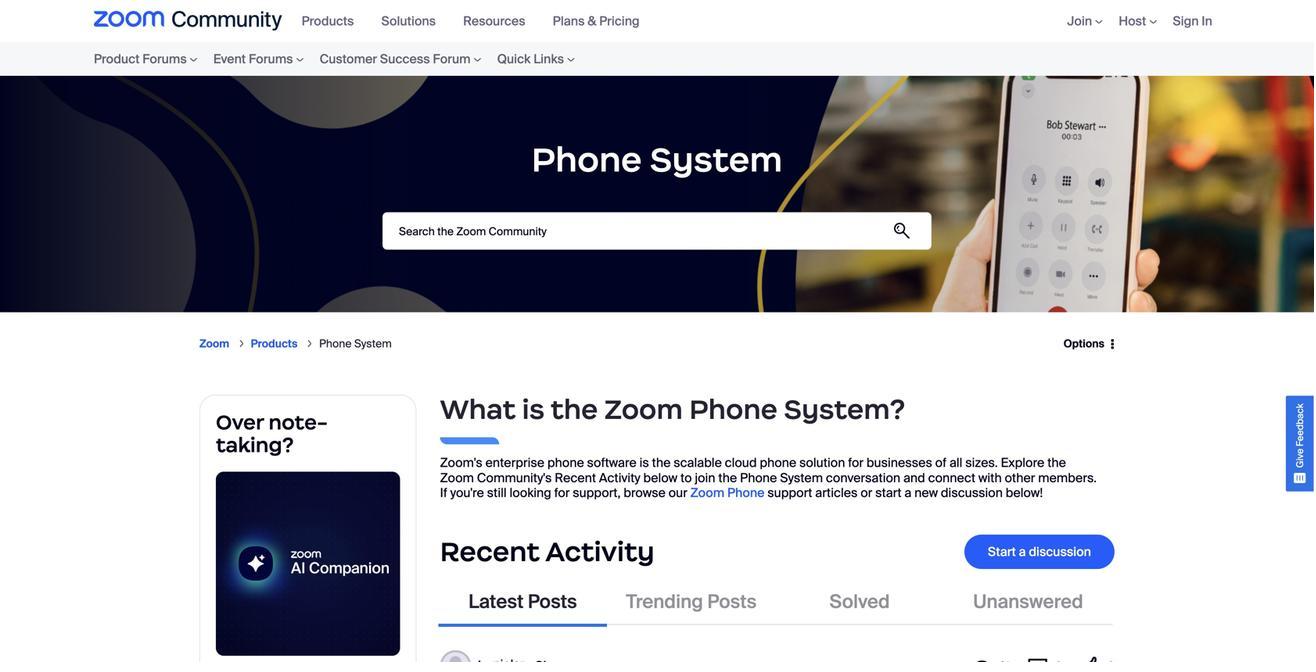 Task type: describe. For each thing, give the bounding box(es) containing it.
menu bar containing products
[[294, 0, 659, 42]]

support,
[[573, 485, 621, 501]]

1 vertical spatial for
[[554, 485, 570, 501]]

you're
[[450, 485, 484, 501]]

over
[[216, 410, 264, 435]]

in
[[1202, 13, 1212, 29]]

of
[[935, 455, 947, 471]]

menu bar containing join
[[1044, 0, 1220, 42]]

0 vertical spatial discussion
[[941, 485, 1003, 501]]

1 vertical spatial activity
[[545, 535, 655, 569]]

with
[[978, 470, 1002, 486]]

&
[[588, 13, 596, 29]]

event
[[213, 51, 246, 67]]

quick links link
[[489, 42, 583, 76]]

browse
[[624, 485, 666, 501]]

or
[[861, 485, 872, 501]]

members.
[[1038, 470, 1097, 486]]

pricing
[[599, 13, 640, 29]]

customer success forum
[[320, 51, 471, 67]]

sizes.
[[965, 455, 998, 471]]

over note- taking?
[[216, 410, 328, 458]]

posts for latest posts
[[528, 590, 577, 615]]

software
[[587, 455, 637, 471]]

zoom phone support articles or start a new discussion below!
[[688, 485, 1043, 501]]

unanswered
[[973, 590, 1083, 615]]

scalable
[[674, 455, 722, 471]]

plans
[[553, 13, 585, 29]]

0 vertical spatial for
[[848, 455, 864, 471]]

solution
[[799, 455, 845, 471]]

start a discussion link
[[964, 535, 1115, 570]]

trending posts
[[626, 590, 757, 615]]

0 vertical spatial products
[[302, 13, 354, 29]]

support
[[768, 485, 812, 501]]

links
[[534, 51, 564, 67]]

0 horizontal spatial is
[[522, 393, 545, 427]]

success
[[380, 51, 430, 67]]

0 vertical spatial system
[[650, 138, 783, 181]]

system inside zoom's enterprise phone software is the scalable cloud phone solution for businesses of all sizes. explore the zoom community's recent activity below to join the phone system conversation and connect with other members. if you're still looking for support, browse our
[[780, 470, 823, 486]]

recent inside zoom's enterprise phone software is the scalable cloud phone solution for businesses of all sizes. explore the zoom community's recent activity below to join the phone system conversation and connect with other members. if you're still looking for support, browse our
[[555, 470, 596, 486]]

product
[[94, 51, 140, 67]]

latest posts
[[469, 590, 577, 615]]

below
[[643, 470, 678, 486]]

event forums link
[[206, 42, 312, 76]]

zoom phone link
[[688, 485, 768, 501]]

recent activity
[[440, 535, 655, 569]]

discussion inside start a discussion link
[[1029, 544, 1091, 561]]

cloud
[[725, 455, 757, 471]]

sign in
[[1173, 13, 1212, 29]]

0 vertical spatial phone system
[[532, 138, 783, 181]]

solutions link
[[381, 13, 448, 29]]

product forums
[[94, 51, 187, 67]]

2 phone from the left
[[760, 455, 796, 471]]

host
[[1119, 13, 1146, 29]]

forums for event forums
[[249, 51, 293, 67]]

1 vertical spatial system
[[354, 337, 392, 351]]

conversation
[[826, 470, 900, 486]]

solutions
[[381, 13, 436, 29]]

new
[[914, 485, 938, 501]]

looking
[[510, 485, 551, 501]]

plans & pricing link
[[553, 13, 651, 29]]



Task type: locate. For each thing, give the bounding box(es) containing it.
system
[[650, 138, 783, 181], [354, 337, 392, 351], [780, 470, 823, 486]]

discussion
[[941, 485, 1003, 501], [1029, 544, 1091, 561]]

and
[[903, 470, 925, 486]]

community.title image
[[94, 11, 282, 31]]

join
[[695, 470, 715, 486]]

0 horizontal spatial discussion
[[941, 485, 1003, 501]]

taking?
[[216, 432, 294, 458]]

1 horizontal spatial products link
[[302, 13, 366, 29]]

products up customer
[[302, 13, 354, 29]]

is right what
[[522, 393, 545, 427]]

heading
[[440, 395, 1115, 411]]

for
[[848, 455, 864, 471], [554, 485, 570, 501]]

recent right looking
[[555, 470, 596, 486]]

forum
[[433, 51, 471, 67]]

for up 'zoom phone support articles or start a new discussion below!'
[[848, 455, 864, 471]]

0 horizontal spatial phone
[[547, 455, 584, 471]]

enterprise
[[485, 455, 544, 471]]

quick links
[[497, 51, 564, 67]]

0 vertical spatial is
[[522, 393, 545, 427]]

phone system
[[532, 138, 783, 181], [319, 337, 392, 351]]

1 vertical spatial a
[[1019, 544, 1026, 561]]

Search text field
[[383, 212, 932, 250]]

zoom link
[[199, 337, 229, 351]]

1 vertical spatial products link
[[251, 337, 298, 351]]

the right join
[[718, 470, 737, 486]]

1 vertical spatial discussion
[[1029, 544, 1091, 561]]

2 forums from the left
[[249, 51, 293, 67]]

list
[[199, 324, 1053, 364]]

1 vertical spatial is
[[640, 455, 649, 471]]

is up the browse
[[640, 455, 649, 471]]

articles
[[815, 485, 858, 501]]

discussion right start
[[1029, 544, 1091, 561]]

1 vertical spatial phone system
[[319, 337, 392, 351]]

0 vertical spatial recent
[[555, 470, 596, 486]]

recent up latest
[[440, 535, 540, 569]]

1 horizontal spatial for
[[848, 455, 864, 471]]

menu bar containing product forums
[[63, 42, 614, 76]]

start a discussion
[[988, 544, 1091, 561]]

forums down community.title image
[[142, 51, 187, 67]]

product forums link
[[94, 42, 206, 76]]

activity inside zoom's enterprise phone software is the scalable cloud phone solution for businesses of all sizes. explore the zoom community's recent activity below to join the phone system conversation and connect with other members. if you're still looking for support, browse our
[[599, 470, 640, 486]]

2 posts from the left
[[707, 590, 757, 615]]

customer
[[320, 51, 377, 67]]

1 horizontal spatial forums
[[249, 51, 293, 67]]

a right start
[[1019, 544, 1026, 561]]

the
[[551, 393, 598, 427], [652, 455, 671, 471], [1047, 455, 1066, 471], [718, 470, 737, 486]]

zoom inside zoom's enterprise phone software is the scalable cloud phone solution for businesses of all sizes. explore the zoom community's recent activity below to join the phone system conversation and connect with other members. if you're still looking for support, browse our
[[440, 470, 474, 486]]

products link right zoom link
[[251, 337, 298, 351]]

0 horizontal spatial posts
[[528, 590, 577, 615]]

activity left 'below' at the bottom of page
[[599, 470, 640, 486]]

a left new
[[905, 485, 912, 501]]

for right looking
[[554, 485, 570, 501]]

discussion down sizes.
[[941, 485, 1003, 501]]

1 horizontal spatial phone system
[[532, 138, 783, 181]]

sign in link
[[1173, 13, 1212, 29]]

1 phone from the left
[[547, 455, 584, 471]]

is
[[522, 393, 545, 427], [640, 455, 649, 471]]

products
[[302, 13, 354, 29], [251, 337, 298, 351]]

1 vertical spatial products
[[251, 337, 298, 351]]

resources link
[[463, 13, 537, 29]]

0 horizontal spatial forums
[[142, 51, 187, 67]]

the up software on the left bottom of the page
[[551, 393, 598, 427]]

join
[[1067, 13, 1092, 29]]

0 horizontal spatial products
[[251, 337, 298, 351]]

zoom's enterprise phone software is the scalable cloud phone solution for businesses of all sizes. explore the zoom community's recent activity below to join the phone system conversation and connect with other members. if you're still looking for support, browse our
[[440, 455, 1097, 501]]

posts for trending posts
[[707, 590, 757, 615]]

zoom's
[[440, 455, 483, 471]]

quick
[[497, 51, 531, 67]]

phone inside zoom's enterprise phone software is the scalable cloud phone solution for businesses of all sizes. explore the zoom community's recent activity below to join the phone system conversation and connect with other members. if you're still looking for support, browse our
[[740, 470, 777, 486]]

phone
[[547, 455, 584, 471], [760, 455, 796, 471]]

1 forums from the left
[[142, 51, 187, 67]]

if
[[440, 485, 447, 501]]

a
[[905, 485, 912, 501], [1019, 544, 1026, 561]]

1 horizontal spatial a
[[1019, 544, 1026, 561]]

still
[[487, 485, 507, 501]]

options button
[[1053, 328, 1115, 360]]

1 horizontal spatial posts
[[707, 590, 757, 615]]

our
[[669, 485, 688, 501]]

0 horizontal spatial phone system
[[319, 337, 392, 351]]

1 posts from the left
[[528, 590, 577, 615]]

0 vertical spatial products link
[[302, 13, 366, 29]]

to
[[681, 470, 692, 486]]

0 vertical spatial a
[[905, 485, 912, 501]]

1 horizontal spatial is
[[640, 455, 649, 471]]

menu bar
[[294, 0, 659, 42], [1044, 0, 1220, 42], [63, 42, 614, 76]]

2 vertical spatial system
[[780, 470, 823, 486]]

join link
[[1067, 13, 1103, 29]]

0 horizontal spatial a
[[905, 485, 912, 501]]

start
[[988, 544, 1016, 561]]

phone up the support,
[[547, 455, 584, 471]]

the right explore
[[1047, 455, 1066, 471]]

other
[[1005, 470, 1035, 486]]

posts right trending
[[707, 590, 757, 615]]

the left to
[[652, 455, 671, 471]]

zoom
[[199, 337, 229, 351], [604, 393, 683, 427], [440, 470, 474, 486], [690, 485, 724, 501]]

plans & pricing
[[553, 13, 640, 29]]

community's
[[477, 470, 552, 486]]

posts
[[528, 590, 577, 615], [707, 590, 757, 615]]

1 horizontal spatial discussion
[[1029, 544, 1091, 561]]

businesses
[[867, 455, 932, 471]]

connect
[[928, 470, 975, 486]]

1 horizontal spatial phone
[[760, 455, 796, 471]]

note-
[[269, 410, 328, 435]]

is inside zoom's enterprise phone software is the scalable cloud phone solution for businesses of all sizes. explore the zoom community's recent activity below to join the phone system conversation and connect with other members. if you're still looking for support, browse our
[[640, 455, 649, 471]]

trending
[[626, 590, 703, 615]]

1 vertical spatial recent
[[440, 535, 540, 569]]

forums for product forums
[[142, 51, 187, 67]]

customer success forum link
[[312, 42, 489, 76]]

None submit
[[884, 213, 920, 249]]

posts down recent activity
[[528, 590, 577, 615]]

all
[[950, 455, 962, 471]]

start
[[875, 485, 902, 501]]

activity down the support,
[[545, 535, 655, 569]]

1 horizontal spatial products
[[302, 13, 354, 29]]

products link
[[302, 13, 366, 29], [251, 337, 298, 351]]

0 horizontal spatial recent
[[440, 535, 540, 569]]

event forums
[[213, 51, 293, 67]]

phone
[[532, 138, 642, 181], [319, 337, 352, 351], [689, 393, 778, 427], [740, 470, 777, 486], [727, 485, 765, 501]]

1 horizontal spatial recent
[[555, 470, 596, 486]]

resources
[[463, 13, 525, 29]]

explore
[[1001, 455, 1044, 471]]

0 horizontal spatial for
[[554, 485, 570, 501]]

activity
[[599, 470, 640, 486], [545, 535, 655, 569]]

phone up support
[[760, 455, 796, 471]]

what
[[440, 393, 516, 427]]

0 vertical spatial activity
[[599, 470, 640, 486]]

0 horizontal spatial products link
[[251, 337, 298, 351]]

host link
[[1119, 13, 1157, 29]]

system?
[[784, 393, 905, 427]]

list containing zoom
[[199, 324, 1053, 364]]

forums
[[142, 51, 187, 67], [249, 51, 293, 67]]

a inside start a discussion link
[[1019, 544, 1026, 561]]

recent
[[555, 470, 596, 486], [440, 535, 540, 569]]

forums right event
[[249, 51, 293, 67]]

solved
[[830, 590, 890, 615]]

latest
[[469, 590, 524, 615]]

options
[[1064, 337, 1104, 351]]

products link up customer
[[302, 13, 366, 29]]

sign
[[1173, 13, 1199, 29]]

what is the zoom phone system?
[[440, 393, 905, 427]]

products right zoom link
[[251, 337, 298, 351]]

below!
[[1006, 485, 1043, 501]]



Task type: vqa. For each thing, say whether or not it's contained in the screenshot.
"problem"
no



